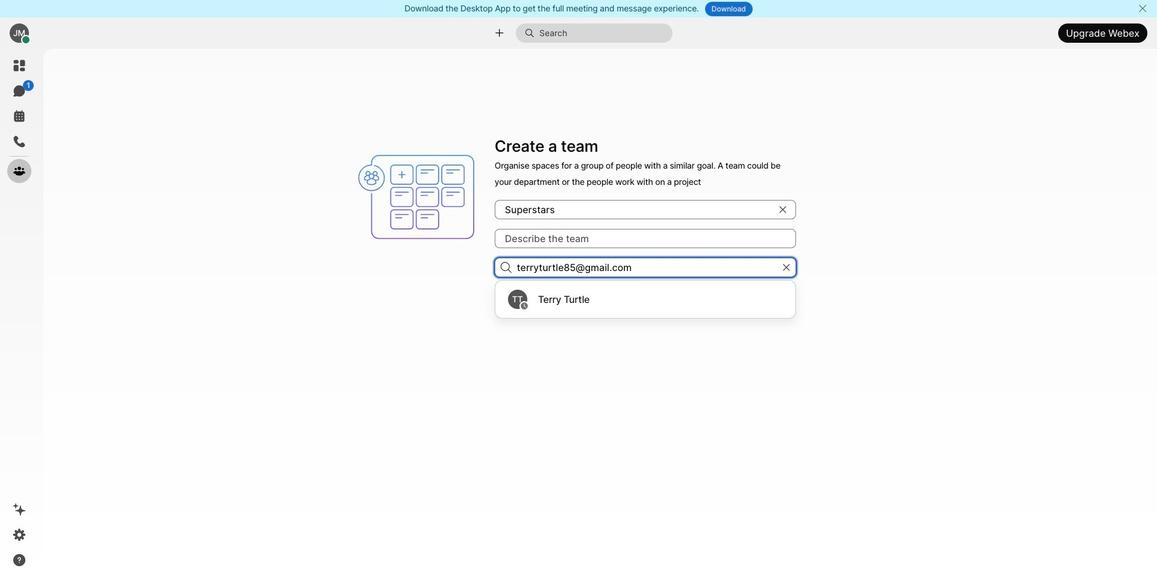 Task type: locate. For each thing, give the bounding box(es) containing it.
navigation
[[0, 49, 39, 584]]

Add people by name or email text field
[[495, 258, 796, 277]]

cancel_16 image
[[1138, 4, 1148, 13]]

Describe the team text field
[[495, 229, 796, 248]]

webex tab list
[[7, 54, 34, 183]]



Task type: vqa. For each thing, say whether or not it's contained in the screenshot.
Terry TurtleActive list item
no



Task type: describe. For each thing, give the bounding box(es) containing it.
create a team image
[[353, 133, 488, 261]]

search_18 image
[[501, 262, 512, 273]]

Name the team (required) text field
[[495, 200, 796, 219]]

terry turtle list item
[[499, 284, 793, 315]]



